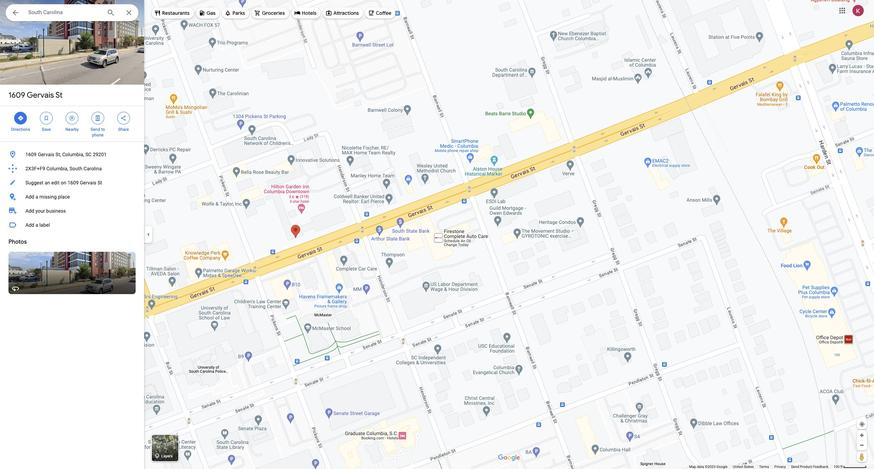 Task type: locate. For each thing, give the bounding box(es) containing it.
0 vertical spatial a
[[35, 194, 38, 200]]

zoom out image
[[860, 443, 865, 449]]

gervais inside button
[[80, 180, 96, 186]]

1 add from the top
[[25, 194, 34, 200]]

1 horizontal spatial 1609
[[25, 152, 37, 158]]

1 horizontal spatial send
[[791, 466, 799, 469]]

add for add your business
[[25, 208, 34, 214]]

ft
[[841, 466, 843, 469]]

1609 up 
[[8, 90, 25, 100]]

to
[[101, 127, 105, 132]]

add your business
[[25, 208, 66, 214]]

label
[[39, 223, 50, 228]]

gervais
[[27, 90, 54, 100], [38, 152, 54, 158], [80, 180, 96, 186]]

map
[[689, 466, 696, 469]]

show street view coverage image
[[857, 452, 867, 463]]

29201
[[93, 152, 107, 158]]

1 vertical spatial add
[[25, 208, 34, 214]]

send for send product feedback
[[791, 466, 799, 469]]

2x3f+f9
[[25, 166, 45, 172]]

1609 gervais st, columbia, sc 29201 button
[[0, 148, 144, 162]]

footer
[[689, 465, 834, 470]]

None field
[[28, 8, 101, 17]]

1 vertical spatial columbia,
[[46, 166, 68, 172]]

gervais for st
[[27, 90, 54, 100]]

send product feedback button
[[791, 465, 829, 470]]

map data ©2023 google
[[689, 466, 728, 469]]

save
[[42, 127, 51, 132]]

gervais for st,
[[38, 152, 54, 158]]

a inside add a label button
[[35, 223, 38, 228]]

coffee
[[376, 10, 392, 16]]

2x3f+f9 columbia, south carolina
[[25, 166, 102, 172]]

on
[[61, 180, 66, 186]]

privacy
[[775, 466, 786, 469]]

1609
[[8, 90, 25, 100], [25, 152, 37, 158], [68, 180, 79, 186]]

2 vertical spatial 1609
[[68, 180, 79, 186]]

a left the missing
[[35, 194, 38, 200]]

2 vertical spatial gervais
[[80, 180, 96, 186]]

1 horizontal spatial st
[[98, 180, 102, 186]]

columbia, up 2x3f+f9 columbia, south carolina button
[[62, 152, 84, 158]]

send left product
[[791, 466, 799, 469]]

gas
[[207, 10, 216, 16]]

1609 right on
[[68, 180, 79, 186]]

collapse side panel image
[[144, 231, 152, 239]]

send
[[91, 127, 100, 132], [791, 466, 799, 469]]

1 vertical spatial 1609
[[25, 152, 37, 158]]

gervais up ''
[[27, 90, 54, 100]]

1 vertical spatial gervais
[[38, 152, 54, 158]]

100 ft button
[[834, 466, 867, 469]]

add left your at the top left of the page
[[25, 208, 34, 214]]

send up phone
[[91, 127, 100, 132]]

0 vertical spatial send
[[91, 127, 100, 132]]

0 vertical spatial columbia,
[[62, 152, 84, 158]]

directions
[[11, 127, 30, 132]]

phone
[[92, 133, 104, 138]]

2 vertical spatial add
[[25, 223, 34, 228]]

data
[[697, 466, 704, 469]]

send inside send to phone
[[91, 127, 100, 132]]

restaurants
[[162, 10, 190, 16]]

1609 for 1609 gervais st, columbia, sc 29201
[[25, 152, 37, 158]]

 search field
[[6, 4, 138, 23]]

add a label
[[25, 223, 50, 228]]

st
[[56, 90, 63, 100], [98, 180, 102, 186]]

a
[[35, 194, 38, 200], [35, 223, 38, 228]]

a left label
[[35, 223, 38, 228]]

parks
[[233, 10, 245, 16]]

sc
[[85, 152, 92, 158]]

business
[[46, 208, 66, 214]]

place
[[58, 194, 70, 200]]

footer containing map data ©2023 google
[[689, 465, 834, 470]]

0 vertical spatial 1609
[[8, 90, 25, 100]]

actions for 1609 gervais st region
[[0, 106, 144, 142]]

send for send to phone
[[91, 127, 100, 132]]

2 a from the top
[[35, 223, 38, 228]]

3 add from the top
[[25, 223, 34, 228]]

1 vertical spatial a
[[35, 223, 38, 228]]

photos
[[8, 239, 27, 246]]

2x3f+f9 columbia, south carolina button
[[0, 162, 144, 176]]

2 add from the top
[[25, 208, 34, 214]]

1609 gervais st
[[8, 90, 63, 100]]

terms
[[759, 466, 769, 469]]

columbia,
[[62, 152, 84, 158], [46, 166, 68, 172]]

1 a from the top
[[35, 194, 38, 200]]

suggest
[[25, 180, 43, 186]]

columbia, down st,
[[46, 166, 68, 172]]

gervais down carolina
[[80, 180, 96, 186]]

100 ft
[[834, 466, 843, 469]]

st down carolina
[[98, 180, 102, 186]]

a inside button
[[35, 194, 38, 200]]

groceries button
[[251, 5, 289, 22]]

0 horizontal spatial send
[[91, 127, 100, 132]]

add a missing place
[[25, 194, 70, 200]]

0 horizontal spatial 1609
[[8, 90, 25, 100]]

0 vertical spatial gervais
[[27, 90, 54, 100]]

add down 'suggest'
[[25, 194, 34, 200]]

google maps element
[[0, 0, 874, 470]]

add
[[25, 194, 34, 200], [25, 208, 34, 214], [25, 223, 34, 228]]

show your location image
[[859, 422, 866, 428]]

add left label
[[25, 223, 34, 228]]

st inside button
[[98, 180, 102, 186]]

1609 inside button
[[25, 152, 37, 158]]

0 vertical spatial add
[[25, 194, 34, 200]]

feedback
[[813, 466, 829, 469]]

st up actions for 1609 gervais st 'region'
[[56, 90, 63, 100]]

send inside button
[[791, 466, 799, 469]]

2 horizontal spatial 1609
[[68, 180, 79, 186]]

gervais left st,
[[38, 152, 54, 158]]

1 vertical spatial st
[[98, 180, 102, 186]]

1 vertical spatial send
[[791, 466, 799, 469]]

gervais inside button
[[38, 152, 54, 158]]

gas button
[[196, 5, 220, 22]]

100
[[834, 466, 840, 469]]

states
[[744, 466, 754, 469]]

1609 up 2x3f+f9
[[25, 152, 37, 158]]

south
[[70, 166, 82, 172]]

0 vertical spatial st
[[56, 90, 63, 100]]



Task type: describe. For each thing, give the bounding box(es) containing it.
send to phone
[[91, 127, 105, 138]]

attractions
[[333, 10, 359, 16]]

share
[[118, 127, 129, 132]]


[[95, 114, 101, 122]]


[[120, 114, 127, 122]]

1609 gervais st, columbia, sc 29201
[[25, 152, 107, 158]]

1609 inside button
[[68, 180, 79, 186]]

a for missing
[[35, 194, 38, 200]]

add a missing place button
[[0, 190, 144, 204]]

an
[[45, 180, 50, 186]]

footer inside google maps element
[[689, 465, 834, 470]]

carolina
[[84, 166, 102, 172]]

©2023
[[705, 466, 716, 469]]

st,
[[55, 152, 61, 158]]

united states
[[733, 466, 754, 469]]

coffee button
[[365, 5, 396, 22]]

layers
[[161, 455, 173, 459]]

add for add a missing place
[[25, 194, 34, 200]]

hotels button
[[291, 5, 321, 22]]

attractions button
[[323, 5, 363, 22]]

google account: kenny nguyen  
(kenny.nguyen@adept.ai) image
[[853, 5, 864, 16]]

none field inside south carolina field
[[28, 8, 101, 17]]

groceries
[[262, 10, 285, 16]]

 button
[[6, 4, 25, 23]]

hotels
[[302, 10, 317, 16]]

add a label button
[[0, 218, 144, 232]]

google
[[717, 466, 728, 469]]

suggest an edit on 1609 gervais st button
[[0, 176, 144, 190]]

united states button
[[733, 465, 754, 470]]


[[69, 114, 75, 122]]

1609 gervais st main content
[[0, 0, 144, 470]]

privacy button
[[775, 465, 786, 470]]

nearby
[[65, 127, 79, 132]]


[[17, 114, 24, 122]]

zoom in image
[[860, 433, 865, 439]]

your
[[35, 208, 45, 214]]

edit
[[51, 180, 60, 186]]


[[43, 114, 50, 122]]

a for label
[[35, 223, 38, 228]]

0 horizontal spatial st
[[56, 90, 63, 100]]

terms button
[[759, 465, 769, 470]]

suggest an edit on 1609 gervais st
[[25, 180, 102, 186]]

united
[[733, 466, 743, 469]]

add for add a label
[[25, 223, 34, 228]]

parks button
[[222, 5, 249, 22]]


[[11, 8, 20, 18]]

South Carolina field
[[6, 4, 138, 21]]

send product feedback
[[791, 466, 829, 469]]

missing
[[39, 194, 57, 200]]

restaurants button
[[152, 5, 194, 22]]

product
[[800, 466, 813, 469]]

add your business link
[[0, 204, 144, 218]]

1609 for 1609 gervais st
[[8, 90, 25, 100]]



Task type: vqa. For each thing, say whether or not it's contained in the screenshot.
Arrival time: 12:45 PM on  Saturday, December 2. text box
no



